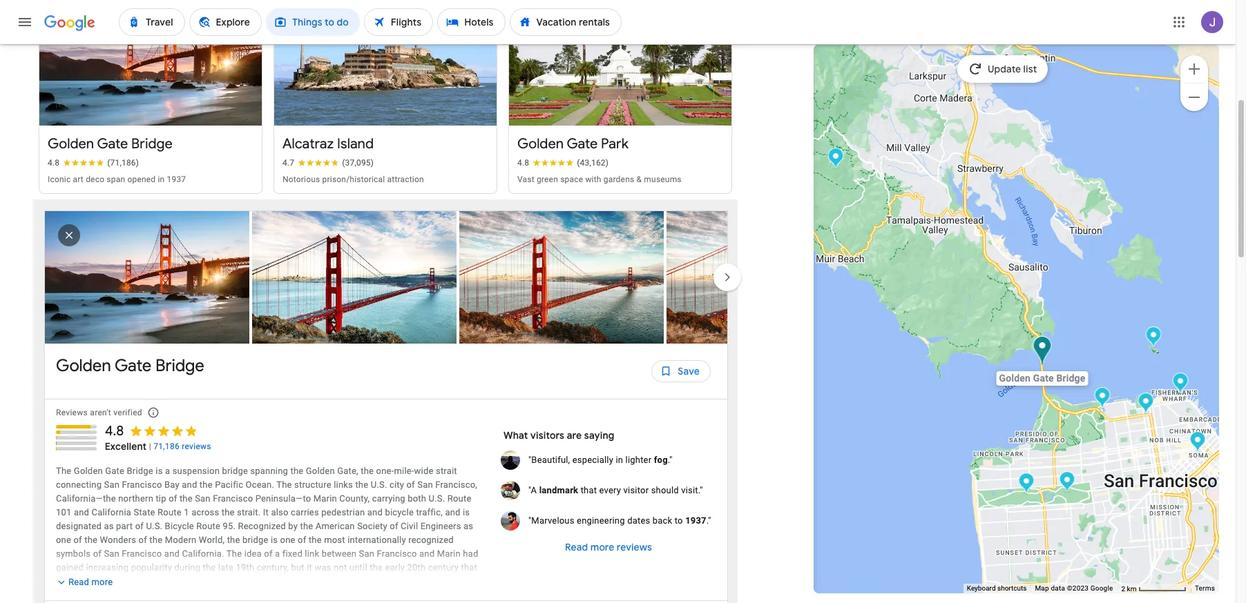 Task type: vqa. For each thing, say whether or not it's contained in the screenshot.
"send" corresponding to Send to phone
no



Task type: locate. For each thing, give the bounding box(es) containing it.
that
[[581, 486, 597, 496], [461, 563, 478, 573]]

4.8 inside image
[[48, 158, 60, 168]]

1 horizontal spatial more
[[591, 542, 615, 554]]

the up late
[[227, 549, 242, 560]]

of up century,
[[264, 549, 273, 560]]

1 vertical spatial the
[[277, 480, 292, 490]]

"beautiful, especially in lighter fog ."
[[529, 455, 673, 466]]

0 vertical spatial more
[[591, 542, 615, 554]]

2 horizontal spatial the
[[277, 480, 292, 490]]

2 one from the left
[[280, 535, 296, 546]]

save button
[[652, 355, 711, 388]]

0 horizontal spatial marin
[[314, 494, 337, 504]]

that down the had
[[461, 563, 478, 573]]

carrying
[[372, 494, 406, 504]]

art
[[73, 175, 84, 184]]

golden
[[48, 135, 94, 153], [518, 135, 564, 153], [56, 356, 111, 376], [74, 466, 103, 477], [306, 466, 335, 477]]

every
[[600, 486, 621, 496]]

one up symbols
[[56, 535, 71, 546]]

gate,
[[337, 466, 359, 477]]

1 horizontal spatial marin
[[437, 549, 461, 560]]

more down the engineering
[[591, 542, 615, 554]]

1 horizontal spatial as
[[271, 577, 281, 587]]

the right the until
[[370, 563, 383, 573]]

1 vertical spatial is
[[463, 508, 470, 518]]

with down the (43,162)
[[586, 175, 602, 184]]

wide
[[414, 466, 434, 477]]

2 vertical spatial a
[[78, 577, 83, 587]]

0 horizontal spatial in
[[158, 175, 165, 184]]

served
[[241, 577, 269, 587]]

1 vertical spatial route
[[158, 508, 182, 518]]

francisco up early
[[377, 549, 417, 560]]

u.s. down "state"
[[146, 522, 163, 532]]

and up society
[[367, 508, 383, 518]]

0 vertical spatial with
[[586, 175, 602, 184]]

1937 right the opened
[[167, 175, 186, 184]]

what visitors are saying
[[504, 430, 615, 442]]

2 vertical spatial bridge
[[127, 466, 153, 477]]

0 horizontal spatial more
[[92, 578, 113, 588]]

0 horizontal spatial reviews
[[182, 442, 211, 452]]

prison/historical
[[322, 175, 385, 184]]

of right "city"
[[407, 480, 415, 490]]

and up the engineers
[[445, 508, 461, 518]]

1 horizontal spatial reviews
[[617, 542, 652, 554]]

4.8 out of 5 stars from 71,186 reviews image
[[48, 157, 139, 168]]

1 horizontal spatial read
[[565, 542, 588, 554]]

more up irving
[[92, 578, 113, 588]]

1 vertical spatial 1937
[[686, 516, 707, 526]]

symbols
[[56, 549, 91, 560]]

the down designated
[[84, 535, 98, 546]]

to
[[675, 516, 683, 526], [364, 591, 373, 601]]

link up it
[[305, 549, 319, 560]]

list
[[45, 211, 874, 358]]

list item
[[45, 211, 252, 344], [252, 211, 460, 344], [460, 211, 667, 344], [667, 211, 874, 344]]

2
[[1122, 586, 1126, 593]]

bridge inside the golden gate bridge is a suspension bridge spanning the golden gate, the one-mile-wide strait connecting san francisco bay and the pacific ocean. the structure links the u.s. city of san francisco, california—the northern tip of the san francisco peninsula—to marin county, carrying both u.s. route 101 and california state route 1 across the strait. it also carries pedestrian and bicycle traffic, and is designated as part of u.s. bicycle route 95. recognized by the american society of civil engineers as one of the wonders of the modern world, the bridge is one of the most internationally recognized symbols of san francisco and california. the idea of a fixed link between san francisco and marin had gained increasing popularity during the late 19th century, but it was not until the early 20th century that such a link became feasible. joseph strauss served as chief engineer for the project, with leon moisseiff, irving morrow and charles ellis making significant contributions to its design. t
[[127, 466, 153, 477]]

iconic art deco span opened in 1937
[[48, 175, 186, 184]]

bridge up (71,186)
[[131, 135, 173, 153]]

of down bicycle
[[390, 522, 399, 532]]

chief
[[283, 577, 304, 587]]

0 vertical spatial to
[[675, 516, 683, 526]]

1 horizontal spatial to
[[675, 516, 683, 526]]

0 vertical spatial reviews
[[182, 442, 211, 452]]

that left every
[[581, 486, 597, 496]]

is down the excellent | 71,186 reviews
[[156, 466, 163, 477]]

pier 39 image
[[1173, 373, 1189, 396]]

0 vertical spatial marin
[[314, 494, 337, 504]]

1 vertical spatial that
[[461, 563, 478, 573]]

read down the engineering
[[565, 542, 588, 554]]

in
[[158, 175, 165, 184], [616, 455, 623, 466]]

0 horizontal spatial is
[[156, 466, 163, 477]]

0 horizontal spatial to
[[364, 591, 373, 601]]

in left the lighter
[[616, 455, 623, 466]]

and down the recognized
[[420, 549, 435, 560]]

4.8 out of 5 stars from 43,162 reviews image
[[518, 157, 609, 168]]

2 horizontal spatial u.s.
[[429, 494, 445, 504]]

northern
[[118, 494, 153, 504]]

irving
[[99, 591, 122, 601]]

bay
[[164, 480, 180, 490]]

state
[[134, 508, 155, 518]]

1 vertical spatial in
[[616, 455, 623, 466]]

1 horizontal spatial ."
[[707, 516, 712, 526]]

to inside the golden gate bridge is a suspension bridge spanning the golden gate, the one-mile-wide strait connecting san francisco bay and the pacific ocean. the structure links the u.s. city of san francisco, california—the northern tip of the san francisco peninsula—to marin county, carrying both u.s. route 101 and california state route 1 across the strait. it also carries pedestrian and bicycle traffic, and is designated as part of u.s. bicycle route 95. recognized by the american society of civil engineers as one of the wonders of the modern world, the bridge is one of the most internationally recognized symbols of san francisco and california. the idea of a fixed link between san francisco and marin had gained increasing popularity during the late 19th century, but it was not until the early 20th century that such a link became feasible. joseph strauss served as chief engineer for the project, with leon moisseiff, irving morrow and charles ellis making significant contributions to its design. t
[[364, 591, 373, 601]]

with down 20th
[[406, 577, 424, 587]]

ellis
[[210, 591, 227, 601]]

strait
[[436, 466, 457, 477]]

to left its
[[364, 591, 373, 601]]

1937 down visit."
[[686, 516, 707, 526]]

one up fixed on the left
[[280, 535, 296, 546]]

bridge
[[222, 466, 248, 477], [243, 535, 268, 546]]

traffic,
[[416, 508, 443, 518]]

francisco,
[[436, 480, 478, 490]]

1 vertical spatial reviews
[[617, 542, 652, 554]]

across
[[192, 508, 219, 518]]

contributions
[[307, 591, 362, 601]]

1 horizontal spatial route
[[197, 522, 221, 532]]

1 vertical spatial u.s.
[[429, 494, 445, 504]]

bridge down the |
[[127, 466, 153, 477]]

0 horizontal spatial 4.8
[[48, 158, 60, 168]]

it
[[263, 508, 269, 518]]

gate up (71,186)
[[97, 135, 128, 153]]

pedestrian
[[322, 508, 365, 518]]

u.s. down one- on the left bottom of page
[[371, 480, 387, 490]]

space
[[561, 175, 583, 184]]

1 horizontal spatial the
[[227, 549, 242, 560]]

and down suspension
[[182, 480, 197, 490]]

."
[[668, 455, 673, 466], [707, 516, 712, 526]]

the up connecting
[[56, 466, 71, 477]]

read inside "read more" link
[[68, 578, 89, 588]]

terms link
[[1195, 585, 1216, 593]]

gardens
[[604, 175, 635, 184]]

society
[[357, 522, 388, 532]]

francisco down pacific
[[213, 494, 253, 504]]

is down the francisco,
[[463, 508, 470, 518]]

0 horizontal spatial 1937
[[167, 175, 186, 184]]

suspension
[[173, 466, 220, 477]]

wonders
[[100, 535, 136, 546]]

significant
[[262, 591, 305, 601]]

a up 'bay'
[[165, 466, 170, 477]]

connecting
[[56, 480, 102, 490]]

reviews inside the excellent | 71,186 reviews
[[182, 442, 211, 452]]

terms
[[1195, 585, 1216, 593]]

update list
[[988, 63, 1037, 75]]

lighter
[[626, 455, 652, 466]]

19th
[[236, 563, 254, 573]]

1 horizontal spatial one
[[280, 535, 296, 546]]

golden gate bridge up (71,186)
[[48, 135, 173, 153]]

2 horizontal spatial a
[[275, 549, 280, 560]]

1 horizontal spatial is
[[271, 535, 278, 546]]

0 horizontal spatial route
[[158, 508, 182, 518]]

part
[[116, 522, 133, 532]]

1 vertical spatial more
[[92, 578, 113, 588]]

2 vertical spatial u.s.
[[146, 522, 163, 532]]

1 vertical spatial marin
[[437, 549, 461, 560]]

san up 'across'
[[195, 494, 211, 504]]

alcatraz island
[[283, 135, 374, 153]]

2 horizontal spatial as
[[464, 522, 473, 532]]

gate up verified
[[115, 356, 152, 376]]

notorious
[[283, 175, 320, 184]]

as down california
[[104, 522, 114, 532]]

route down the francisco,
[[448, 494, 472, 504]]

route down tip
[[158, 508, 182, 518]]

reviews aren't verified
[[56, 408, 142, 418]]

0 horizontal spatial ."
[[668, 455, 673, 466]]

4.8 up vast
[[518, 158, 529, 168]]

1 vertical spatial with
[[406, 577, 424, 587]]

read for read more
[[68, 578, 89, 588]]

a up "moisseiff," on the left of page
[[78, 577, 83, 587]]

san up increasing
[[104, 549, 120, 560]]

0 vertical spatial read
[[565, 542, 588, 554]]

map
[[1035, 585, 1050, 593]]

strauss
[[208, 577, 239, 587]]

0 vertical spatial a
[[165, 466, 170, 477]]

0 vertical spatial is
[[156, 466, 163, 477]]

link
[[305, 549, 319, 560], [86, 577, 100, 587]]

in right the opened
[[158, 175, 165, 184]]

0 horizontal spatial one
[[56, 535, 71, 546]]

0 horizontal spatial read
[[68, 578, 89, 588]]

1 horizontal spatial 4.8
[[105, 423, 124, 440]]

0 horizontal spatial with
[[406, 577, 424, 587]]

"marvelous
[[529, 516, 575, 526]]

is down recognized
[[271, 535, 278, 546]]

keyboard shortcuts
[[967, 585, 1027, 593]]

reviews up suspension
[[182, 442, 211, 452]]

as down century,
[[271, 577, 281, 587]]

." right back
[[707, 516, 712, 526]]

bridge up the reviews aren't verified icon
[[155, 356, 204, 376]]

1 vertical spatial read
[[68, 578, 89, 588]]

1 vertical spatial to
[[364, 591, 373, 601]]

(71,186)
[[107, 158, 139, 168]]

also
[[271, 508, 289, 518]]

0 horizontal spatial as
[[104, 522, 114, 532]]

and down feasible.
[[158, 591, 174, 601]]

1 horizontal spatial u.s.
[[371, 480, 387, 490]]

0 horizontal spatial the
[[56, 466, 71, 477]]

bridge up pacific
[[222, 466, 248, 477]]

4.8 up iconic
[[48, 158, 60, 168]]

gate down excellent
[[105, 466, 124, 477]]

the down 95. on the left of page
[[227, 535, 240, 546]]

0 vertical spatial link
[[305, 549, 319, 560]]

u.s. up traffic,
[[429, 494, 445, 504]]

marin down structure
[[314, 494, 337, 504]]

link down increasing
[[86, 577, 100, 587]]

california
[[92, 508, 131, 518]]

verified
[[114, 408, 142, 418]]

4.8 up excellent
[[105, 423, 124, 440]]

0 vertical spatial in
[[158, 175, 165, 184]]

marin up century
[[437, 549, 461, 560]]

idea
[[244, 549, 262, 560]]

route down 'across'
[[197, 522, 221, 532]]

a up century,
[[275, 549, 280, 560]]

internationally
[[348, 535, 406, 546]]

1 one from the left
[[56, 535, 71, 546]]

1 horizontal spatial in
[[616, 455, 623, 466]]

a
[[165, 466, 170, 477], [275, 549, 280, 560], [78, 577, 83, 587]]

1 horizontal spatial that
[[581, 486, 597, 496]]

to right back
[[675, 516, 683, 526]]

0 vertical spatial ."
[[668, 455, 673, 466]]

0 vertical spatial that
[[581, 486, 597, 496]]

the golden gate bridge is a suspension bridge spanning the golden gate, the one-mile-wide strait connecting san francisco bay and the pacific ocean. the structure links the u.s. city of san francisco, california—the northern tip of the san francisco peninsula—to marin county, carrying both u.s. route 101 and california state route 1 across the strait. it also carries pedestrian and bicycle traffic, and is designated as part of u.s. bicycle route 95. recognized by the american society of civil engineers as one of the wonders of the modern world, the bridge is one of the most internationally recognized symbols of san francisco and california. the idea of a fixed link between san francisco and marin had gained increasing popularity during the late 19th century, but it was not until the early 20th century that such a link became feasible. joseph strauss served as chief engineer for the project, with leon moisseiff, irving morrow and charles ellis making significant contributions to its design. t
[[56, 466, 478, 604]]

the up peninsula—to
[[277, 480, 292, 490]]

island
[[337, 135, 374, 153]]

0 vertical spatial bridge
[[131, 135, 173, 153]]

2 horizontal spatial 4.8
[[518, 158, 529, 168]]

most
[[324, 535, 345, 546]]

the left the most
[[309, 535, 322, 546]]

as right the engineers
[[464, 522, 473, 532]]

read up "moisseiff," on the left of page
[[68, 578, 89, 588]]

(37,095)
[[342, 158, 374, 168]]

moisseiff,
[[56, 591, 97, 601]]

zoom out map image
[[1187, 89, 1203, 105]]

golden up reviews
[[56, 356, 111, 376]]

bridge
[[131, 135, 173, 153], [155, 356, 204, 376], [127, 466, 153, 477]]

0 vertical spatial route
[[448, 494, 472, 504]]

more for read more reviews
[[591, 542, 615, 554]]

1 vertical spatial golden gate bridge
[[56, 356, 204, 376]]

tip
[[156, 494, 166, 504]]

." up should
[[668, 455, 673, 466]]

visitor
[[624, 486, 649, 496]]

golden gate bridge
[[48, 135, 173, 153], [56, 356, 204, 376]]

golden gate bridge up verified
[[56, 356, 204, 376]]

bridge up the idea
[[243, 535, 268, 546]]

1 vertical spatial link
[[86, 577, 100, 587]]

2 horizontal spatial route
[[448, 494, 472, 504]]

the left one- on the left bottom of page
[[361, 466, 374, 477]]

alcatraz island image
[[1146, 327, 1162, 350]]

park
[[601, 135, 629, 153]]

golden up structure
[[306, 466, 335, 477]]

4.8 inside "image"
[[518, 158, 529, 168]]

as
[[104, 522, 114, 532], [464, 522, 473, 532], [271, 577, 281, 587]]

engineer
[[306, 577, 341, 587]]

4 list item from the left
[[667, 211, 874, 344]]

the up county, at the left bottom of page
[[355, 480, 369, 490]]

1 vertical spatial ."
[[707, 516, 712, 526]]

0 horizontal spatial that
[[461, 563, 478, 573]]

more
[[591, 542, 615, 554], [92, 578, 113, 588]]

reviews down dates
[[617, 542, 652, 554]]

of right wonders in the left of the page
[[139, 535, 147, 546]]

san up the until
[[359, 549, 375, 560]]

excellent | 71,186 reviews
[[105, 441, 211, 453]]



Task type: describe. For each thing, give the bounding box(es) containing it.
are
[[567, 430, 582, 442]]

american
[[316, 522, 355, 532]]

2 vertical spatial is
[[271, 535, 278, 546]]

2 km
[[1122, 586, 1139, 593]]

project,
[[373, 577, 404, 587]]

it
[[307, 563, 312, 573]]

notorious prison/historical attraction
[[283, 175, 424, 184]]

with inside the golden gate bridge is a suspension bridge spanning the golden gate, the one-mile-wide strait connecting san francisco bay and the pacific ocean. the structure links the u.s. city of san francisco, california—the northern tip of the san francisco peninsula—to marin county, carrying both u.s. route 101 and california state route 1 across the strait. it also carries pedestrian and bicycle traffic, and is designated as part of u.s. bicycle route 95. recognized by the american society of civil engineers as one of the wonders of the modern world, the bridge is one of the most internationally recognized symbols of san francisco and california. the idea of a fixed link between san francisco and marin had gained increasing popularity during the late 19th century, but it was not until the early 20th century that such a link became feasible. joseph strauss served as chief engineer for the project, with leon moisseiff, irving morrow and charles ellis making significant contributions to its design. t
[[406, 577, 424, 587]]

4.7 out of 5 stars from 37,095 reviews image
[[283, 157, 374, 168]]

1
[[184, 508, 189, 518]]

read for read more reviews
[[565, 542, 588, 554]]

next image
[[711, 261, 744, 294]]

golden inside golden gate bridge element
[[56, 356, 111, 376]]

0 vertical spatial the
[[56, 466, 71, 477]]

civil
[[401, 522, 418, 532]]

golden up connecting
[[74, 466, 103, 477]]

read more link
[[56, 577, 113, 589]]

engineering
[[577, 516, 625, 526]]

101
[[56, 508, 72, 518]]

golden up the 4.8 out of 5 stars from 43,162 reviews "image"
[[518, 135, 564, 153]]

2 horizontal spatial is
[[463, 508, 470, 518]]

"beautiful,
[[529, 455, 570, 466]]

palace of fine arts image
[[1095, 388, 1111, 410]]

of up fixed on the left
[[298, 535, 306, 546]]

california—the
[[56, 494, 116, 504]]

map region
[[783, 0, 1247, 604]]

for
[[344, 577, 356, 587]]

&
[[637, 175, 642, 184]]

1 vertical spatial a
[[275, 549, 280, 560]]

city
[[390, 480, 404, 490]]

the right 'for'
[[358, 577, 371, 587]]

bicycle
[[165, 522, 194, 532]]

opened
[[127, 175, 156, 184]]

san francisco museum of modern art image
[[1190, 432, 1206, 455]]

reviews
[[56, 408, 88, 418]]

0 horizontal spatial link
[[86, 577, 100, 587]]

golden gate bridge image
[[1033, 337, 1052, 368]]

iconic
[[48, 175, 71, 184]]

of right tip
[[169, 494, 177, 504]]

had
[[463, 549, 478, 560]]

design.
[[387, 591, 417, 601]]

0 horizontal spatial u.s.
[[146, 522, 163, 532]]

gate up the (43,162)
[[567, 135, 598, 153]]

joseph
[[175, 577, 205, 587]]

san down the wide
[[418, 480, 433, 490]]

popularity
[[131, 563, 172, 573]]

engineers
[[421, 522, 461, 532]]

california academy of sciences image
[[1059, 472, 1075, 495]]

dates
[[628, 516, 651, 526]]

read more
[[68, 578, 113, 588]]

one-
[[376, 466, 394, 477]]

francisco up popularity
[[122, 549, 162, 560]]

the left modern
[[150, 535, 163, 546]]

data
[[1051, 585, 1066, 593]]

more for read more
[[92, 578, 113, 588]]

structure
[[294, 480, 332, 490]]

carries
[[291, 508, 319, 518]]

vast
[[518, 175, 535, 184]]

1 list item from the left
[[45, 211, 252, 344]]

keyboard
[[967, 585, 996, 593]]

1 vertical spatial bridge
[[243, 535, 268, 546]]

the up structure
[[291, 466, 304, 477]]

0 vertical spatial golden gate bridge
[[48, 135, 173, 153]]

the up '1' in the left of the page
[[180, 494, 193, 504]]

golden up 4.8 out of 5 stars from 71,186 reviews image
[[48, 135, 94, 153]]

and down modern
[[164, 549, 180, 560]]

by
[[288, 522, 298, 532]]

museums
[[644, 175, 682, 184]]

back
[[653, 516, 673, 526]]

and up designated
[[74, 508, 89, 518]]

2 vertical spatial the
[[227, 549, 242, 560]]

alcatraz
[[283, 135, 334, 153]]

2 list item from the left
[[252, 211, 460, 344]]

0 horizontal spatial a
[[78, 577, 83, 587]]

1 horizontal spatial a
[[165, 466, 170, 477]]

designated
[[56, 522, 102, 532]]

4.8 for golden gate bridge
[[48, 158, 60, 168]]

strait.
[[237, 508, 261, 518]]

deco
[[86, 175, 104, 184]]

early
[[385, 563, 405, 573]]

the down suspension
[[200, 480, 213, 490]]

gate inside the golden gate bridge is a suspension bridge spanning the golden gate, the one-mile-wide strait connecting san francisco bay and the pacific ocean. the structure links the u.s. city of san francisco, california—the northern tip of the san francisco peninsula—to marin county, carrying both u.s. route 101 and california state route 1 across the strait. it also carries pedestrian and bicycle traffic, and is designated as part of u.s. bicycle route 95. recognized by the american society of civil engineers as one of the wonders of the modern world, the bridge is one of the most internationally recognized symbols of san francisco and california. the idea of a fixed link between san francisco and marin had gained increasing popularity during the late 19th century, but it was not until the early 20th century that such a link became feasible. joseph strauss served as chief engineer for the project, with leon moisseiff, irving morrow and charles ellis making significant contributions to its design. t
[[105, 466, 124, 477]]

became
[[102, 577, 135, 587]]

of up increasing
[[93, 549, 102, 560]]

main menu image
[[17, 14, 33, 30]]

the down california.
[[203, 563, 216, 573]]

century,
[[257, 563, 289, 573]]

muir woods national monument image
[[828, 148, 844, 171]]

1 horizontal spatial 1937
[[686, 516, 707, 526]]

leon
[[426, 577, 446, 587]]

zoom in map image
[[1187, 60, 1203, 77]]

3 list item from the left
[[460, 211, 667, 344]]

reviews aren't verified image
[[137, 396, 170, 430]]

charles
[[176, 591, 207, 601]]

the up 95. on the left of page
[[222, 508, 235, 518]]

lombard street image
[[1138, 393, 1154, 416]]

google
[[1091, 585, 1114, 593]]

the right by
[[300, 522, 313, 532]]

update
[[988, 63, 1021, 75]]

until
[[350, 563, 367, 573]]

4.8 out of 5 stars from 71,186 reviews. excellent. element
[[105, 423, 211, 454]]

green
[[537, 175, 558, 184]]

golden gate park image
[[1019, 473, 1035, 496]]

increasing
[[86, 563, 129, 573]]

golden gate bridge element
[[56, 355, 204, 388]]

making
[[229, 591, 259, 601]]

95.
[[223, 522, 236, 532]]

bicycle
[[385, 508, 414, 518]]

0 vertical spatial bridge
[[222, 466, 248, 477]]

71,186
[[153, 442, 180, 452]]

©2023
[[1068, 585, 1089, 593]]

feasible.
[[138, 577, 173, 587]]

save
[[678, 365, 700, 378]]

1 vertical spatial bridge
[[155, 356, 204, 376]]

san up california
[[104, 480, 120, 490]]

0 vertical spatial u.s.
[[371, 480, 387, 490]]

1 horizontal spatial link
[[305, 549, 319, 560]]

list
[[1024, 63, 1037, 75]]

of down "state"
[[135, 522, 144, 532]]

2 vertical spatial route
[[197, 522, 221, 532]]

read more reviews
[[565, 542, 652, 554]]

during
[[174, 563, 200, 573]]

especially
[[573, 455, 614, 466]]

fixed
[[282, 549, 303, 560]]

county,
[[340, 494, 370, 504]]

4.8 for golden gate park
[[518, 158, 529, 168]]

close detail image
[[53, 219, 86, 252]]

california.
[[182, 549, 224, 560]]

span
[[107, 175, 125, 184]]

1 horizontal spatial with
[[586, 175, 602, 184]]

attraction
[[387, 175, 424, 184]]

visitors
[[531, 430, 565, 442]]

20th
[[407, 563, 426, 573]]

that inside the golden gate bridge is a suspension bridge spanning the golden gate, the one-mile-wide strait connecting san francisco bay and the pacific ocean. the structure links the u.s. city of san francisco, california—the northern tip of the san francisco peninsula—to marin county, carrying both u.s. route 101 and california state route 1 across the strait. it also carries pedestrian and bicycle traffic, and is designated as part of u.s. bicycle route 95. recognized by the american society of civil engineers as one of the wonders of the modern world, the bridge is one of the most internationally recognized symbols of san francisco and california. the idea of a fixed link between san francisco and marin had gained increasing popularity during the late 19th century, but it was not until the early 20th century that such a link became feasible. joseph strauss served as chief engineer for the project, with leon moisseiff, irving morrow and charles ellis making significant contributions to its design. t
[[461, 563, 478, 573]]

links
[[334, 480, 353, 490]]

francisco up northern at left bottom
[[122, 480, 162, 490]]

"a landmark that every visitor should visit."
[[529, 486, 703, 496]]

peninsula—to
[[255, 494, 311, 504]]

golden gate park
[[518, 135, 629, 153]]

of down designated
[[74, 535, 82, 546]]

spanning
[[250, 466, 288, 477]]

0 vertical spatial 1937
[[167, 175, 186, 184]]

visit."
[[682, 486, 703, 496]]



